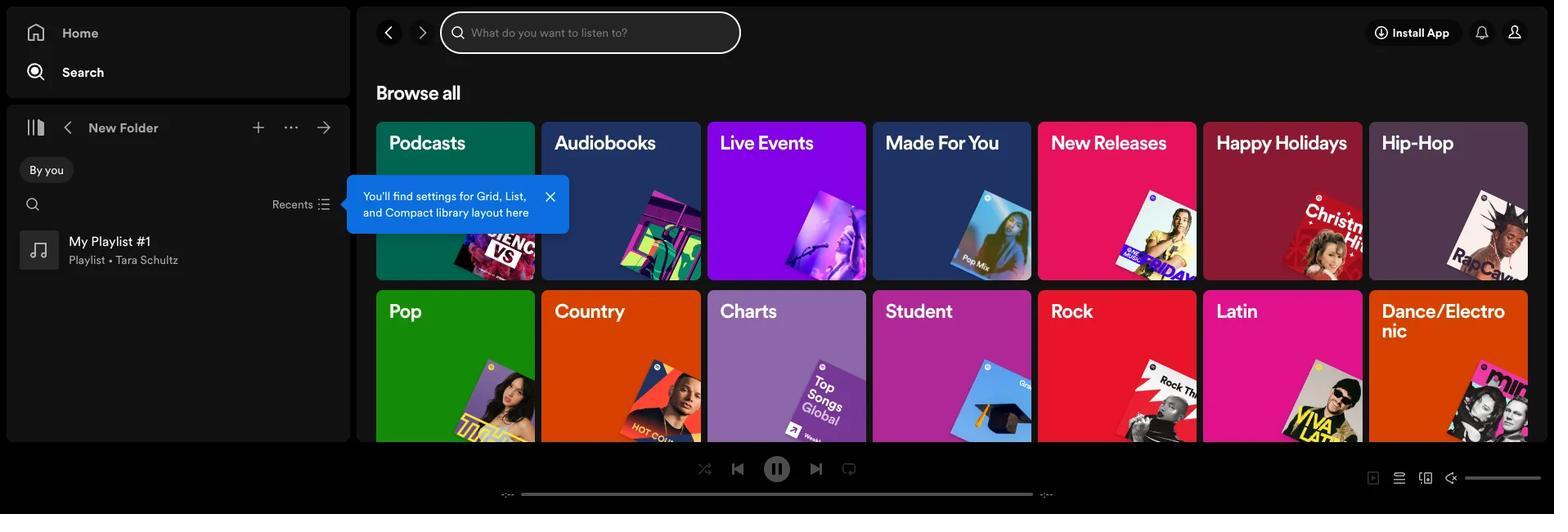 Task type: locate. For each thing, give the bounding box(es) containing it.
1 horizontal spatial -:--
[[1040, 489, 1054, 501]]

0 horizontal spatial :-
[[505, 489, 511, 501]]

new inside button
[[88, 119, 117, 137]]

grid,
[[477, 188, 502, 205]]

main element
[[7, 7, 570, 443]]

you'll find settings for grid, list, and compact library layout here
[[363, 188, 529, 221]]

1 horizontal spatial :-
[[1044, 489, 1050, 501]]

new folder button
[[85, 115, 162, 141]]

None search field
[[442, 13, 740, 52]]

2 :- from the left
[[1044, 489, 1050, 501]]

charts link
[[708, 291, 894, 468]]

new folder
[[88, 119, 159, 137]]

by you
[[29, 162, 64, 178]]

what's new image
[[1476, 26, 1489, 39]]

playlist • tara schultz
[[69, 252, 178, 268]]

you'll
[[363, 188, 391, 205]]

you
[[969, 135, 1000, 155]]

group containing playlist
[[13, 224, 344, 277]]

Disable repeat checkbox
[[836, 456, 863, 482]]

pause image
[[771, 463, 784, 476]]

:-
[[505, 489, 511, 501], [1044, 489, 1050, 501]]

events
[[759, 135, 814, 155]]

hip-hop
[[1383, 135, 1455, 155]]

here
[[506, 205, 529, 221]]

made for you
[[886, 135, 1000, 155]]

None search field
[[20, 192, 46, 218]]

-:--
[[501, 489, 515, 501], [1040, 489, 1054, 501]]

live events link
[[708, 122, 894, 299]]

4 - from the left
[[1050, 489, 1054, 501]]

new left folder
[[88, 119, 117, 137]]

for
[[939, 135, 966, 155]]

3 - from the left
[[1040, 489, 1044, 501]]

country link
[[542, 291, 728, 468]]

new left releases
[[1052, 135, 1091, 155]]

layout
[[472, 205, 503, 221]]

podcasts link
[[376, 122, 563, 299]]

holidays
[[1276, 135, 1348, 155]]

find
[[393, 188, 413, 205]]

all
[[443, 85, 461, 105]]

search in your library image
[[26, 198, 39, 211]]

1 -:-- from the left
[[501, 489, 515, 501]]

hip-hop link
[[1370, 122, 1555, 299]]

folder
[[120, 119, 159, 137]]

1 horizontal spatial new
[[1052, 135, 1091, 155]]

0 horizontal spatial -:--
[[501, 489, 515, 501]]

new inside browse all element
[[1052, 135, 1091, 155]]

none search field inside main element
[[20, 192, 46, 218]]

enable shuffle image
[[699, 463, 712, 476]]

1 :- from the left
[[505, 489, 511, 501]]

new
[[88, 119, 117, 137], [1052, 135, 1091, 155]]

go back image
[[383, 26, 396, 39]]

browse all element
[[376, 85, 1555, 515]]

group
[[13, 224, 344, 277]]

student link
[[873, 291, 1060, 468]]

-
[[501, 489, 505, 501], [511, 489, 515, 501], [1040, 489, 1044, 501], [1050, 489, 1054, 501]]

schultz
[[140, 252, 178, 268]]

and
[[363, 205, 383, 221]]

live events
[[721, 135, 814, 155]]

nic
[[1383, 324, 1408, 343]]

2 -:-- from the left
[[1040, 489, 1054, 501]]

1 - from the left
[[501, 489, 505, 501]]

dance/electro nic link
[[1370, 291, 1555, 468]]

next image
[[810, 463, 823, 476]]

0 horizontal spatial new
[[88, 119, 117, 137]]

browse
[[376, 85, 439, 105]]

home
[[62, 24, 99, 42]]

hip-
[[1383, 135, 1419, 155]]

audiobooks link
[[542, 122, 728, 299]]

•
[[108, 252, 113, 268]]

charts
[[721, 304, 777, 324]]

group inside main element
[[13, 224, 344, 277]]



Task type: vqa. For each thing, say whether or not it's contained in the screenshot.
ART
no



Task type: describe. For each thing, give the bounding box(es) containing it.
audiobooks
[[555, 135, 656, 155]]

new releases link
[[1039, 122, 1225, 299]]

top bar and user menu element
[[357, 7, 1548, 59]]

none search field inside top bar and user menu element
[[442, 13, 740, 52]]

search link
[[26, 56, 331, 88]]

rock link
[[1039, 291, 1225, 468]]

by
[[29, 162, 42, 178]]

releases
[[1095, 135, 1168, 155]]

home link
[[26, 16, 331, 49]]

2 - from the left
[[511, 489, 515, 501]]

dance/electro
[[1383, 304, 1506, 324]]

rock
[[1052, 304, 1094, 324]]

list,
[[505, 188, 527, 205]]

podcasts
[[390, 135, 466, 155]]

What do you want to listen to? field
[[442, 13, 740, 52]]

compact
[[385, 205, 433, 221]]

install app link
[[1366, 20, 1463, 46]]

new for new releases
[[1052, 135, 1091, 155]]

search
[[62, 63, 104, 81]]

happy holidays link
[[1204, 122, 1391, 299]]

install app
[[1393, 25, 1450, 41]]

new releases
[[1052, 135, 1168, 155]]

pop
[[390, 304, 422, 324]]

latin
[[1217, 304, 1259, 324]]

you
[[45, 162, 64, 178]]

live
[[721, 135, 755, 155]]

library
[[436, 205, 469, 221]]

hop
[[1419, 135, 1455, 155]]

made for you link
[[873, 122, 1060, 299]]

By you checkbox
[[20, 157, 74, 183]]

country
[[555, 304, 625, 324]]

app
[[1428, 25, 1450, 41]]

tara
[[116, 252, 138, 268]]

connect to a device image
[[1420, 472, 1433, 485]]

happy holidays
[[1217, 135, 1348, 155]]

latin link
[[1204, 291, 1391, 468]]

install
[[1393, 25, 1425, 41]]

settings
[[416, 188, 457, 205]]

disable repeat image
[[843, 463, 856, 476]]

browse all
[[376, 85, 461, 105]]

playlist
[[69, 252, 105, 268]]

pop link
[[376, 291, 563, 468]]

recents
[[272, 196, 313, 213]]

volume off image
[[1446, 472, 1459, 485]]

go forward image
[[416, 26, 429, 39]]

player controls element
[[482, 456, 1073, 501]]

you'll find settings for grid, list, and compact library layout here dialog
[[347, 175, 570, 234]]

previous image
[[732, 463, 745, 476]]

Recents, List view field
[[259, 192, 340, 218]]

dance/electro nic
[[1383, 304, 1506, 343]]

happy
[[1217, 135, 1272, 155]]

for
[[460, 188, 474, 205]]

new for new folder
[[88, 119, 117, 137]]

made
[[886, 135, 935, 155]]

student
[[886, 304, 953, 324]]



